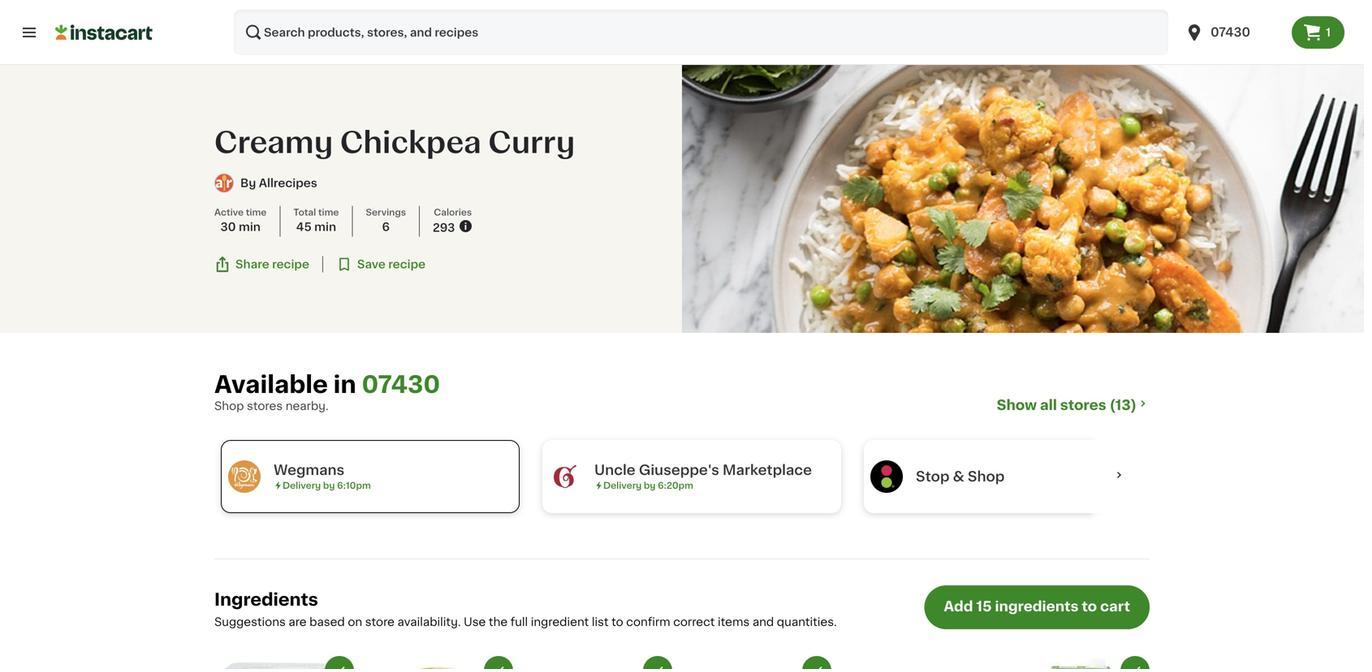 Task type: describe. For each thing, give the bounding box(es) containing it.
and
[[753, 616, 774, 628]]

delivery for uncle giuseppe's marketplace
[[604, 481, 642, 490]]

available in 07430 shop stores nearby.
[[214, 373, 440, 412]]

marketplace
[[723, 463, 812, 477]]

stop
[[916, 470, 950, 484]]

15
[[977, 600, 992, 614]]

save recipe
[[357, 259, 426, 270]]

use
[[464, 616, 486, 628]]

2 unselect item image from the left
[[651, 664, 665, 669]]

share
[[236, 259, 269, 270]]

in
[[334, 373, 356, 396]]

by allrecipes
[[240, 178, 317, 189]]

1 unselect item image from the left
[[332, 664, 347, 669]]

stores inside the show all stores (13) button
[[1061, 398, 1107, 412]]

2 unselect item image from the left
[[1128, 664, 1143, 669]]

(13)
[[1110, 398, 1137, 412]]

1
[[1327, 27, 1332, 38]]

delivery by 6:20pm
[[604, 481, 694, 490]]

293
[[433, 222, 455, 234]]

1 vertical spatial to
[[612, 616, 624, 628]]

ingredient
[[531, 616, 589, 628]]

uncle
[[595, 463, 636, 477]]

delivery for wegmans
[[283, 481, 321, 490]]

by for uncle giuseppe's marketplace
[[644, 481, 656, 490]]

show all stores (13) button
[[997, 396, 1150, 414]]

min for 30 min
[[239, 221, 261, 233]]

save
[[357, 259, 386, 270]]

nearby.
[[286, 401, 329, 412]]

4 product group from the left
[[692, 656, 832, 669]]

total time 45 min
[[294, 208, 339, 233]]

all
[[1041, 398, 1058, 412]]

suggestions
[[214, 616, 286, 628]]

instacart logo image
[[55, 23, 153, 42]]

calories
[[434, 208, 472, 217]]

5 product group from the left
[[1011, 656, 1150, 669]]

3 product group from the left
[[533, 656, 673, 669]]

recipe for save recipe
[[389, 259, 426, 270]]

share recipe
[[236, 259, 309, 270]]

stop & shop
[[916, 470, 1005, 484]]

availability.
[[398, 616, 461, 628]]

suggestions are based on store availability. use the full ingredient list to confirm correct items and quantities.
[[214, 616, 837, 628]]

creamy chickpea curry image
[[682, 65, 1365, 333]]

items
[[718, 616, 750, 628]]

based
[[310, 616, 345, 628]]

6
[[382, 221, 390, 233]]

store
[[365, 616, 395, 628]]

creamy
[[214, 128, 333, 157]]

6:20pm
[[658, 481, 694, 490]]

add 15 ingredients to cart button
[[925, 586, 1150, 630]]

curry
[[489, 128, 575, 157]]

are
[[289, 616, 307, 628]]

wegmans
[[274, 463, 345, 477]]

2 product group from the left
[[374, 656, 513, 669]]

&
[[953, 470, 965, 484]]

1 horizontal spatial shop
[[968, 470, 1005, 484]]

add
[[944, 600, 974, 614]]



Task type: locate. For each thing, give the bounding box(es) containing it.
confirm
[[627, 616, 671, 628]]

stop & shop image
[[871, 461, 903, 493]]

2 by from the left
[[644, 481, 656, 490]]

add 15 ingredients to cart
[[944, 600, 1131, 614]]

1 horizontal spatial recipe
[[389, 259, 426, 270]]

time inside active time 30 min
[[246, 208, 267, 217]]

1 min from the left
[[239, 221, 261, 233]]

07430 inside 07430 popup button
[[1211, 26, 1251, 38]]

share recipe button
[[214, 256, 309, 273]]

save recipe button
[[336, 256, 426, 273]]

the
[[489, 616, 508, 628]]

1 horizontal spatial min
[[315, 221, 336, 233]]

by left 6:10pm
[[323, 481, 335, 490]]

1 by from the left
[[323, 481, 335, 490]]

on
[[348, 616, 362, 628]]

show all stores (13)
[[997, 398, 1137, 412]]

unselect item image down based
[[332, 664, 347, 669]]

time for 30 min
[[246, 208, 267, 217]]

30
[[221, 221, 236, 233]]

1 horizontal spatial unselect item image
[[651, 664, 665, 669]]

stores
[[1061, 398, 1107, 412], [247, 401, 283, 412]]

shop
[[214, 401, 244, 412], [968, 470, 1005, 484]]

recipe for share recipe
[[272, 259, 309, 270]]

0 horizontal spatial unselect item image
[[491, 664, 506, 669]]

2 recipe from the left
[[389, 259, 426, 270]]

0 horizontal spatial stores
[[247, 401, 283, 412]]

min inside "total time 45 min"
[[315, 221, 336, 233]]

cart
[[1101, 600, 1131, 614]]

Search field
[[234, 10, 1169, 55]]

uncle giuseppe's marketplace
[[595, 463, 812, 477]]

0 horizontal spatial by
[[323, 481, 335, 490]]

07430 button
[[1176, 10, 1293, 55]]

0 horizontal spatial to
[[612, 616, 624, 628]]

time right total
[[318, 208, 339, 217]]

correct
[[674, 616, 715, 628]]

07430 inside available in 07430 shop stores nearby.
[[362, 373, 440, 396]]

ingredients
[[995, 600, 1079, 614]]

active
[[214, 208, 244, 217]]

1 horizontal spatial by
[[644, 481, 656, 490]]

uncle giuseppe's marketplace image
[[549, 461, 582, 493]]

by
[[323, 481, 335, 490], [644, 481, 656, 490]]

stores down available
[[247, 401, 283, 412]]

0 horizontal spatial 07430
[[362, 373, 440, 396]]

07430
[[1211, 26, 1251, 38], [362, 373, 440, 396]]

time for 45 min
[[318, 208, 339, 217]]

unselect item image
[[491, 664, 506, 669], [651, 664, 665, 669], [810, 664, 825, 669]]

unselect item image
[[332, 664, 347, 669], [1128, 664, 1143, 669]]

min
[[239, 221, 261, 233], [315, 221, 336, 233]]

list
[[592, 616, 609, 628]]

product group
[[214, 656, 354, 669], [374, 656, 513, 669], [533, 656, 673, 669], [692, 656, 832, 669], [1011, 656, 1150, 669]]

shop inside available in 07430 shop stores nearby.
[[214, 401, 244, 412]]

by
[[240, 178, 256, 189]]

45
[[296, 221, 312, 233]]

min for 45 min
[[315, 221, 336, 233]]

2 horizontal spatial unselect item image
[[810, 664, 825, 669]]

6:10pm
[[337, 481, 371, 490]]

wegmans image
[[228, 461, 261, 493]]

recipe right share at the top
[[272, 259, 309, 270]]

unselect item image down 'confirm'
[[651, 664, 665, 669]]

2 time from the left
[[318, 208, 339, 217]]

delivery down wegmans
[[283, 481, 321, 490]]

full
[[511, 616, 528, 628]]

1 button
[[1293, 16, 1345, 49]]

total
[[294, 208, 316, 217]]

1 horizontal spatial 07430
[[1211, 26, 1251, 38]]

0 vertical spatial to
[[1082, 600, 1098, 614]]

0 vertical spatial shop
[[214, 401, 244, 412]]

delivery
[[283, 481, 321, 490], [604, 481, 642, 490]]

1 horizontal spatial to
[[1082, 600, 1098, 614]]

to inside button
[[1082, 600, 1098, 614]]

allrecipes
[[259, 178, 317, 189]]

min inside active time 30 min
[[239, 221, 261, 233]]

creamy chickpea curry
[[214, 128, 575, 157]]

1 vertical spatial 07430
[[362, 373, 440, 396]]

1 product group from the left
[[214, 656, 354, 669]]

unselect item image down the quantities.
[[810, 664, 825, 669]]

0 horizontal spatial recipe
[[272, 259, 309, 270]]

unselect item image down the
[[491, 664, 506, 669]]

available
[[214, 373, 328, 396]]

0 horizontal spatial time
[[246, 208, 267, 217]]

recipe
[[272, 259, 309, 270], [389, 259, 426, 270]]

shop right &
[[968, 470, 1005, 484]]

product group down availability.
[[374, 656, 513, 669]]

07430 button
[[1185, 10, 1283, 55]]

delivery by 6:10pm
[[283, 481, 371, 490]]

by left 6:20pm in the bottom of the page
[[644, 481, 656, 490]]

07430 button
[[362, 372, 440, 398]]

by for wegmans
[[323, 481, 335, 490]]

to right list
[[612, 616, 624, 628]]

1 unselect item image from the left
[[491, 664, 506, 669]]

unselect item image down cart
[[1128, 664, 1143, 669]]

product group down list
[[533, 656, 673, 669]]

stores inside available in 07430 shop stores nearby.
[[247, 401, 283, 412]]

0 horizontal spatial min
[[239, 221, 261, 233]]

0 horizontal spatial delivery
[[283, 481, 321, 490]]

1 recipe from the left
[[272, 259, 309, 270]]

2 min from the left
[[315, 221, 336, 233]]

min right 45
[[315, 221, 336, 233]]

quantities.
[[777, 616, 837, 628]]

product group down are
[[214, 656, 354, 669]]

2 delivery from the left
[[604, 481, 642, 490]]

shop down available
[[214, 401, 244, 412]]

min right 30
[[239, 221, 261, 233]]

time
[[246, 208, 267, 217], [318, 208, 339, 217]]

time right active on the left top of page
[[246, 208, 267, 217]]

3 unselect item image from the left
[[810, 664, 825, 669]]

1 delivery from the left
[[283, 481, 321, 490]]

product group down cart
[[1011, 656, 1150, 669]]

product group down and
[[692, 656, 832, 669]]

1 vertical spatial shop
[[968, 470, 1005, 484]]

0 horizontal spatial unselect item image
[[332, 664, 347, 669]]

giuseppe's
[[639, 463, 720, 477]]

to
[[1082, 600, 1098, 614], [612, 616, 624, 628]]

1 horizontal spatial time
[[318, 208, 339, 217]]

0 horizontal spatial shop
[[214, 401, 244, 412]]

delivery down uncle
[[604, 481, 642, 490]]

recipe right save
[[389, 259, 426, 270]]

servings
[[366, 208, 406, 217]]

1 horizontal spatial unselect item image
[[1128, 664, 1143, 669]]

stores right 'all'
[[1061, 398, 1107, 412]]

stop & shop link
[[858, 434, 1170, 520]]

show
[[997, 398, 1037, 412]]

servings 6
[[366, 208, 406, 233]]

chickpea
[[340, 128, 482, 157]]

time inside "total time 45 min"
[[318, 208, 339, 217]]

1 horizontal spatial delivery
[[604, 481, 642, 490]]

1 horizontal spatial stores
[[1061, 398, 1107, 412]]

0 vertical spatial 07430
[[1211, 26, 1251, 38]]

active time 30 min
[[214, 208, 267, 233]]

1 time from the left
[[246, 208, 267, 217]]

to left cart
[[1082, 600, 1098, 614]]

None search field
[[234, 10, 1169, 55]]



Task type: vqa. For each thing, say whether or not it's contained in the screenshot.
store
yes



